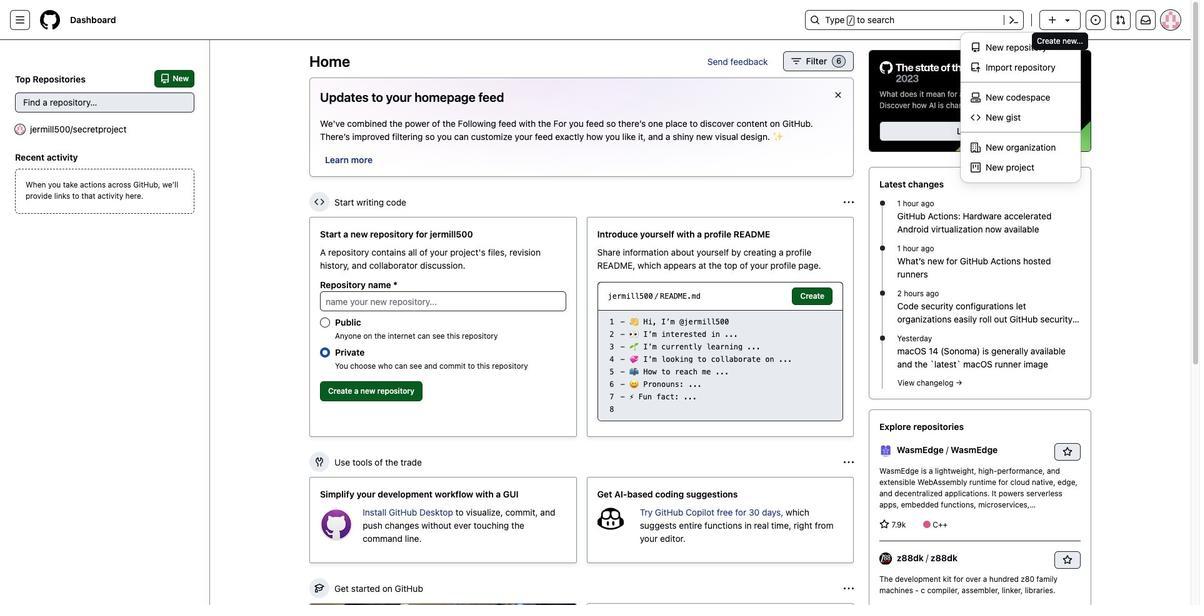 Task type: describe. For each thing, give the bounding box(es) containing it.
why am i seeing this? image for try the github flow element
[[844, 584, 854, 594]]

Find a repository… text field
[[15, 93, 194, 113]]

1 dot fill image from the top
[[877, 243, 887, 253]]

notifications image
[[1141, 15, 1151, 25]]

x image
[[833, 90, 843, 100]]

what is github? element
[[309, 603, 577, 605]]

secretproject image
[[15, 124, 25, 134]]

explore repositories navigation
[[869, 410, 1092, 605]]

try the github flow element
[[587, 603, 854, 605]]

simplify your development workflow with a gui element
[[309, 477, 577, 563]]

triangle down image
[[1063, 15, 1073, 25]]

why am i seeing this? image for get ai-based coding suggestions element
[[844, 457, 854, 467]]

introduce yourself with a profile readme element
[[587, 217, 854, 437]]

github desktop image
[[320, 508, 353, 541]]

command palette image
[[1009, 15, 1019, 25]]



Task type: vqa. For each thing, say whether or not it's contained in the screenshot.
third the dot fill image from the top of the EXPLORE ELEMENT
yes



Task type: locate. For each thing, give the bounding box(es) containing it.
star this repository image
[[1063, 447, 1073, 457], [1063, 555, 1073, 565]]

None radio
[[320, 318, 330, 328], [320, 348, 330, 358], [320, 318, 330, 328], [320, 348, 330, 358]]

why am i seeing this? image
[[844, 197, 854, 207], [844, 457, 854, 467], [844, 584, 854, 594]]

None submit
[[792, 288, 833, 305]]

why am i seeing this? image for introduce yourself with a profile readme element
[[844, 197, 854, 207]]

homepage image
[[40, 10, 60, 30]]

star image
[[880, 520, 890, 530]]

2 dot fill image from the top
[[877, 288, 887, 298]]

code image
[[314, 197, 324, 207]]

0 vertical spatial star this repository image
[[1063, 447, 1073, 457]]

1 why am i seeing this? image from the top
[[844, 197, 854, 207]]

1 vertical spatial star this repository image
[[1063, 555, 1073, 565]]

0 vertical spatial why am i seeing this? image
[[844, 197, 854, 207]]

name your new repository... text field
[[320, 291, 566, 311]]

star this repository image for @wasmedge profile icon
[[1063, 447, 1073, 457]]

2 vertical spatial why am i seeing this? image
[[844, 584, 854, 594]]

1 vertical spatial why am i seeing this? image
[[844, 457, 854, 467]]

start a new repository element
[[309, 217, 577, 437]]

1 dot fill image from the top
[[877, 198, 887, 208]]

filter image
[[791, 56, 801, 66]]

github logo image
[[880, 61, 1017, 84]]

dot fill image
[[877, 243, 887, 253], [877, 333, 887, 343]]

2 why am i seeing this? image from the top
[[844, 457, 854, 467]]

@z88dk profile image
[[880, 553, 892, 565]]

2 dot fill image from the top
[[877, 333, 887, 343]]

1 vertical spatial dot fill image
[[877, 333, 887, 343]]

@wasmedge profile image
[[880, 445, 892, 457]]

0 vertical spatial dot fill image
[[877, 243, 887, 253]]

1 vertical spatial dot fill image
[[877, 288, 887, 298]]

tooltip
[[1032, 33, 1088, 50]]

what is github? image
[[310, 604, 576, 605]]

3 why am i seeing this? image from the top
[[844, 584, 854, 594]]

git pull request image
[[1116, 15, 1126, 25]]

menu
[[961, 33, 1081, 183]]

explore element
[[869, 50, 1092, 605]]

dot fill image
[[877, 198, 887, 208], [877, 288, 887, 298]]

1 star this repository image from the top
[[1063, 447, 1073, 457]]

get ai-based coding suggestions element
[[587, 477, 854, 563]]

tools image
[[314, 457, 324, 467]]

issue opened image
[[1091, 15, 1101, 25]]

none submit inside introduce yourself with a profile readme element
[[792, 288, 833, 305]]

star this repository image for @z88dk profile icon
[[1063, 555, 1073, 565]]

0 vertical spatial dot fill image
[[877, 198, 887, 208]]

mortar board image
[[314, 583, 324, 593]]

Top Repositories search field
[[15, 93, 194, 113]]

2 star this repository image from the top
[[1063, 555, 1073, 565]]

plus image
[[1048, 15, 1058, 25]]

close image
[[1072, 60, 1082, 70]]



